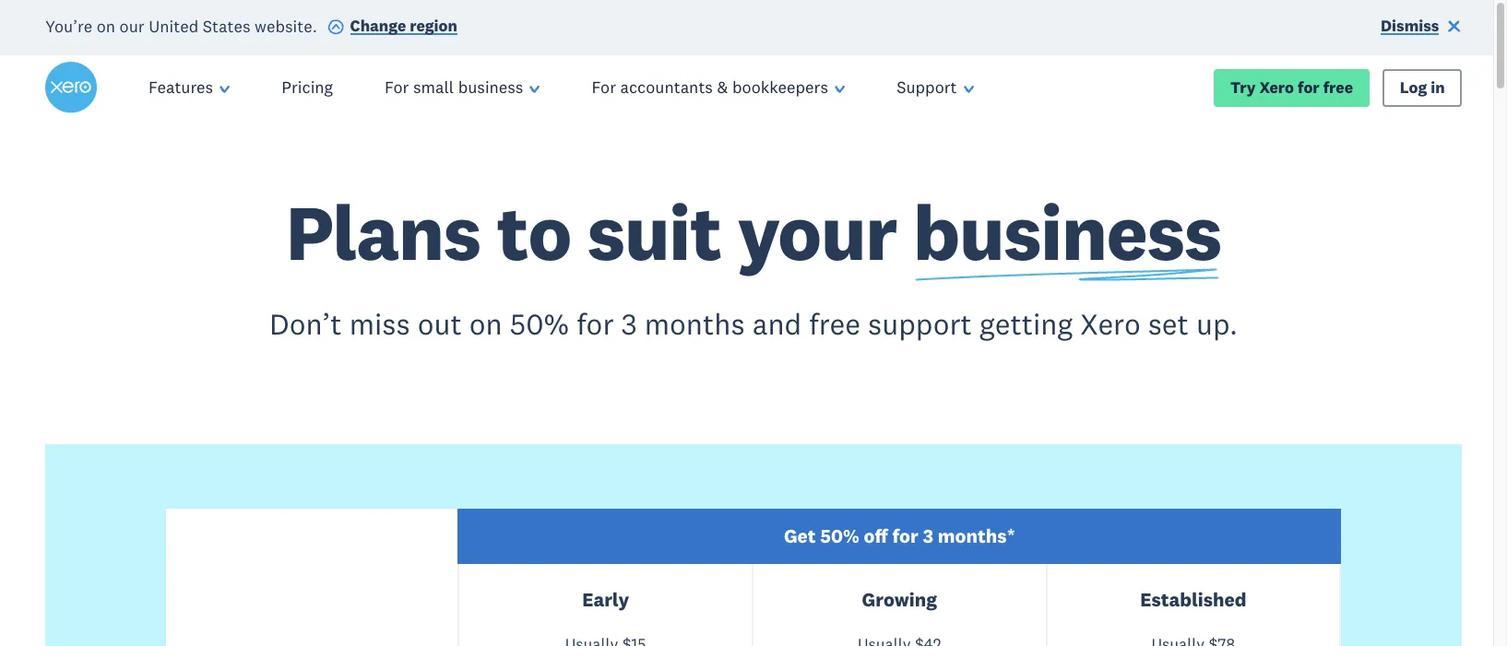 Task type: vqa. For each thing, say whether or not it's contained in the screenshot.
in at top right
yes



Task type: locate. For each thing, give the bounding box(es) containing it.
for small business
[[385, 77, 524, 98]]

on left our
[[97, 15, 115, 36]]

bookkeepers
[[733, 77, 829, 98]]

0 horizontal spatial 3
[[621, 305, 637, 342]]

1 horizontal spatial for
[[592, 77, 616, 98]]

for
[[385, 77, 409, 98], [592, 77, 616, 98]]

50% down to
[[510, 305, 569, 342]]

0 vertical spatial 50%
[[510, 305, 569, 342]]

0 horizontal spatial business
[[458, 77, 524, 98]]

change region
[[350, 16, 458, 36]]

miss
[[349, 305, 410, 342]]

1 vertical spatial free
[[809, 305, 861, 342]]

pricing link
[[256, 56, 359, 120]]

free left log
[[1324, 77, 1354, 97]]

1 vertical spatial xero
[[1081, 305, 1141, 342]]

1 horizontal spatial business
[[914, 184, 1222, 281]]

1 horizontal spatial for
[[893, 524, 919, 549]]

get 50% off for 3 months*
[[784, 524, 1016, 549]]

dismiss button
[[1381, 15, 1462, 40]]

1 vertical spatial 3
[[923, 524, 934, 549]]

1 horizontal spatial 50%
[[820, 524, 860, 549]]

1 horizontal spatial on
[[469, 305, 503, 342]]

1 horizontal spatial free
[[1324, 77, 1354, 97]]

support button
[[871, 56, 1000, 120]]

early
[[582, 587, 629, 612]]

for left "accountants"
[[592, 77, 616, 98]]

1 vertical spatial 50%
[[820, 524, 860, 549]]

for accountants & bookkeepers button
[[566, 56, 871, 120]]

growing
[[862, 587, 937, 612]]

1 horizontal spatial xero
[[1260, 77, 1295, 97]]

0 vertical spatial business
[[458, 77, 524, 98]]

1 vertical spatial for
[[577, 305, 614, 342]]

xero
[[1260, 77, 1295, 97], [1081, 305, 1141, 342]]

united
[[149, 15, 199, 36]]

3 left months*
[[923, 524, 934, 549]]

you're
[[45, 15, 92, 36]]

months
[[645, 305, 745, 342]]

for right try
[[1298, 77, 1320, 97]]

you're on our united states website.
[[45, 15, 317, 36]]

log in link
[[1383, 69, 1462, 107]]

0 horizontal spatial 50%
[[510, 305, 569, 342]]

up.
[[1197, 305, 1238, 342]]

plans to suit your
[[286, 184, 914, 281]]

on
[[97, 15, 115, 36], [469, 305, 503, 342]]

set
[[1148, 305, 1189, 342]]

50% left the off
[[820, 524, 860, 549]]

xero right try
[[1260, 77, 1295, 97]]

0 vertical spatial on
[[97, 15, 115, 36]]

business
[[458, 77, 524, 98], [914, 184, 1222, 281]]

for inside dropdown button
[[592, 77, 616, 98]]

0 vertical spatial for
[[1298, 77, 1320, 97]]

1 for from the left
[[385, 77, 409, 98]]

try xero for free link
[[1214, 69, 1371, 107]]

on right out
[[469, 305, 503, 342]]

for for for accountants & bookkeepers
[[592, 77, 616, 98]]

0 vertical spatial 3
[[621, 305, 637, 342]]

don't miss out on 50% for 3 months and free support getting xero set up.
[[269, 305, 1238, 342]]

3 left months
[[621, 305, 637, 342]]

for left small
[[385, 77, 409, 98]]

1 horizontal spatial 3
[[923, 524, 934, 549]]

free
[[1324, 77, 1354, 97], [809, 305, 861, 342]]

states
[[203, 15, 251, 36]]

log in
[[1400, 77, 1445, 97]]

3
[[621, 305, 637, 342], [923, 524, 934, 549]]

xero left set
[[1081, 305, 1141, 342]]

2 for from the left
[[592, 77, 616, 98]]

0 vertical spatial free
[[1324, 77, 1354, 97]]

for down plans to suit your
[[577, 305, 614, 342]]

0 horizontal spatial for
[[385, 77, 409, 98]]

50%
[[510, 305, 569, 342], [820, 524, 860, 549]]

for
[[1298, 77, 1320, 97], [577, 305, 614, 342], [893, 524, 919, 549]]

months*
[[938, 524, 1016, 549]]

0 horizontal spatial xero
[[1081, 305, 1141, 342]]

free inside the try xero for free link
[[1324, 77, 1354, 97]]

for inside "dropdown button"
[[385, 77, 409, 98]]

in
[[1431, 77, 1445, 97]]

free right "and"
[[809, 305, 861, 342]]

for for for small business
[[385, 77, 409, 98]]

2 horizontal spatial for
[[1298, 77, 1320, 97]]

for right the off
[[893, 524, 919, 549]]

xero homepage image
[[45, 62, 97, 114]]



Task type: describe. For each thing, give the bounding box(es) containing it.
and
[[753, 305, 802, 342]]

accountants
[[620, 77, 713, 98]]

business inside "dropdown button"
[[458, 77, 524, 98]]

established
[[1141, 587, 1247, 612]]

try xero for free
[[1231, 77, 1354, 97]]

suit
[[588, 184, 721, 281]]

our
[[120, 15, 145, 36]]

small
[[413, 77, 454, 98]]

for accountants & bookkeepers
[[592, 77, 829, 98]]

change
[[350, 16, 406, 36]]

0 horizontal spatial for
[[577, 305, 614, 342]]

don't
[[269, 305, 342, 342]]

1 vertical spatial on
[[469, 305, 503, 342]]

change region button
[[328, 15, 458, 40]]

get
[[784, 524, 816, 549]]

support
[[897, 77, 957, 98]]

your
[[738, 184, 897, 281]]

getting
[[980, 305, 1073, 342]]

out
[[418, 305, 462, 342]]

pricing
[[282, 77, 333, 98]]

features
[[149, 77, 213, 98]]

features button
[[123, 56, 256, 120]]

to
[[497, 184, 571, 281]]

1 vertical spatial business
[[914, 184, 1222, 281]]

for small business button
[[359, 56, 566, 120]]

log
[[1400, 77, 1428, 97]]

0 horizontal spatial on
[[97, 15, 115, 36]]

0 horizontal spatial free
[[809, 305, 861, 342]]

plans
[[286, 184, 481, 281]]

try
[[1231, 77, 1256, 97]]

support
[[868, 305, 972, 342]]

&
[[717, 77, 728, 98]]

website.
[[255, 15, 317, 36]]

2 vertical spatial for
[[893, 524, 919, 549]]

off
[[864, 524, 888, 549]]

region
[[410, 16, 458, 36]]

dismiss
[[1381, 16, 1440, 36]]

0 vertical spatial xero
[[1260, 77, 1295, 97]]



